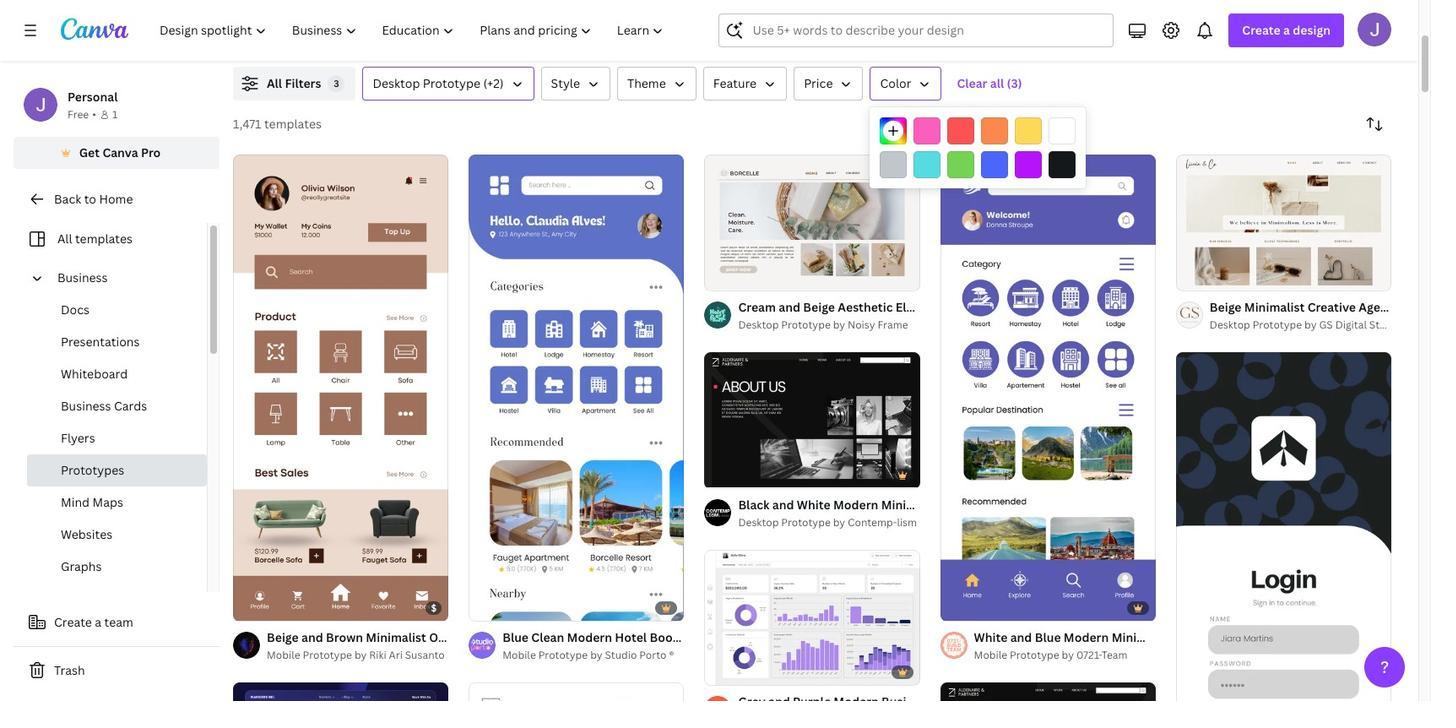 Task type: vqa. For each thing, say whether or not it's contained in the screenshot.
5 on the right top of the page
yes



Task type: locate. For each thing, give the bounding box(es) containing it.
back to home link
[[14, 182, 220, 216]]

black and white modern minimalist creative portfolio about us page website design prototype image
[[705, 353, 920, 487]]

blue clean modern hotel booking mobile prototype mobile prototype by studio porto ®
[[503, 629, 800, 662]]

by inside beige minimalist creative agency webs desktop prototype by gs digital studio
[[1305, 317, 1317, 332]]

desktop for desktop prototype by contemp-lism
[[739, 515, 779, 529]]

#55dbe0 image
[[914, 151, 941, 178], [914, 151, 941, 178]]

1 vertical spatial create
[[54, 614, 92, 630]]

#b612fb image
[[1015, 151, 1042, 178]]

0721-
[[1077, 648, 1102, 662]]

studio down agency at top
[[1370, 317, 1402, 332]]

all
[[267, 75, 282, 91], [57, 231, 72, 247]]

by left gs on the right of the page
[[1305, 317, 1317, 332]]

0 horizontal spatial create
[[54, 614, 92, 630]]

minimalist
[[1245, 299, 1305, 315]]

1 horizontal spatial create
[[1243, 22, 1281, 38]]

a left design
[[1284, 22, 1291, 38]]

all templates link
[[24, 223, 197, 255]]

clear all (3) button
[[949, 67, 1031, 101]]

#fe884c image
[[981, 117, 1008, 144]]

1 vertical spatial all
[[57, 231, 72, 247]]

style button
[[541, 67, 611, 101]]

mind maps link
[[27, 487, 207, 519]]

mobile prototype by riki ari susanto link
[[267, 647, 449, 664]]

business
[[57, 269, 108, 285], [61, 398, 111, 414]]

templates down "back to home"
[[75, 231, 133, 247]]

feature
[[714, 75, 757, 91]]

mobile down blue
[[503, 648, 536, 662]]

templates
[[264, 116, 322, 132], [75, 231, 133, 247]]

1 horizontal spatial a
[[1284, 22, 1291, 38]]

mobile
[[699, 629, 739, 645], [267, 648, 300, 662], [503, 648, 536, 662], [974, 648, 1008, 662]]

0 horizontal spatial a
[[95, 614, 101, 630]]

all left filters
[[267, 75, 282, 91]]

blue clean modern hotel booking mobile prototype link
[[503, 628, 800, 647]]

0 vertical spatial a
[[1284, 22, 1291, 38]]

by for desktop prototype by contemp-lism
[[833, 515, 846, 529]]

#74d353 image
[[948, 151, 975, 178], [948, 151, 975, 178]]

studio down hotel
[[605, 648, 637, 662]]

whiteboard link
[[27, 358, 207, 390]]

by for mobile prototype by riki ari susanto
[[355, 648, 367, 662]]

0 vertical spatial business
[[57, 269, 108, 285]]

desktop inside button
[[373, 75, 420, 91]]

$
[[431, 601, 437, 614]]

booking
[[650, 629, 697, 645]]

desktop prototype by noisy frame
[[739, 317, 908, 332]]

desktop prototype by noisy frame link
[[739, 317, 920, 333]]

0 horizontal spatial 1
[[112, 107, 118, 122]]

canva
[[103, 144, 138, 160]]

create inside dropdown button
[[1243, 22, 1281, 38]]

get canva pro button
[[14, 137, 220, 169]]

•
[[92, 107, 96, 122]]

studio for agency
[[1370, 317, 1402, 332]]

create left design
[[1243, 22, 1281, 38]]

0 vertical spatial all
[[267, 75, 282, 91]]

studio inside blue clean modern hotel booking mobile prototype mobile prototype by studio porto ®
[[605, 648, 637, 662]]

mobile up the black and white modern minimalist creative portfolio website design prototype image on the right of the page
[[974, 648, 1008, 662]]

#ffffff image
[[1049, 117, 1076, 144]]

#4a66fb image
[[981, 151, 1008, 178]]

create inside button
[[54, 614, 92, 630]]

#fd5ebb image
[[914, 117, 941, 144], [914, 117, 941, 144]]

docs link
[[27, 294, 207, 326]]

prototype inside button
[[423, 75, 481, 91]]

pro
[[141, 144, 161, 160]]

studio for hotel
[[605, 648, 637, 662]]

back to home
[[54, 191, 133, 207]]

desktop for desktop prototype by noisy frame
[[739, 317, 779, 332]]

business link
[[51, 262, 197, 294]]

1 vertical spatial studio
[[605, 648, 637, 662]]

1 horizontal spatial studio
[[1370, 317, 1402, 332]]

modern
[[567, 629, 612, 645]]

beige and brown minimalist online shop menu furniture mobile prototype image
[[233, 155, 449, 621]]

by
[[833, 317, 846, 332], [1305, 317, 1317, 332], [833, 515, 846, 529], [355, 648, 367, 662], [591, 648, 603, 662], [1062, 648, 1074, 662]]

1 right •
[[112, 107, 118, 122]]

studio
[[1370, 317, 1402, 332], [605, 648, 637, 662]]

team
[[104, 614, 133, 630]]

business up docs at the left
[[57, 269, 108, 285]]

beige minimalist creative agency webs desktop prototype by gs digital studio
[[1210, 299, 1432, 332]]

0 vertical spatial 1
[[112, 107, 118, 122]]

desktop prototype by gs digital studio link
[[1210, 317, 1402, 333]]

create
[[1243, 22, 1281, 38], [54, 614, 92, 630]]

all down back
[[57, 231, 72, 247]]

desktop for desktop prototype (+2)
[[373, 75, 420, 91]]

1 vertical spatial a
[[95, 614, 101, 630]]

#fd5152 image
[[948, 117, 975, 144]]

mind
[[61, 494, 90, 510]]

1 horizontal spatial 1
[[717, 270, 722, 283]]

by left riki
[[355, 648, 367, 662]]

1 of 5
[[717, 270, 741, 283]]

a
[[1284, 22, 1291, 38], [95, 614, 101, 630]]

1 horizontal spatial all
[[267, 75, 282, 91]]

mobile prototype by studio porto ® link
[[503, 647, 684, 664]]

1 horizontal spatial templates
[[264, 116, 322, 132]]

frame
[[878, 317, 908, 332]]

by left contemp-
[[833, 515, 846, 529]]

0 vertical spatial studio
[[1370, 317, 1402, 332]]

create left team
[[54, 614, 92, 630]]

3 filter options selected element
[[328, 75, 345, 92]]

0 horizontal spatial studio
[[605, 648, 637, 662]]

Search search field
[[753, 14, 1103, 46]]

blue
[[503, 629, 529, 645]]

by for desktop prototype by noisy frame
[[833, 317, 846, 332]]

whiteboard
[[61, 366, 128, 382]]

noisy
[[848, 317, 875, 332]]

filters
[[285, 75, 321, 91]]

5
[[735, 270, 741, 283]]

by down modern
[[591, 648, 603, 662]]

color
[[880, 75, 912, 91]]

mobile prototype by riki ari susanto
[[267, 648, 445, 662]]

trash
[[54, 662, 85, 678]]

add a new color image
[[880, 117, 907, 144], [880, 117, 907, 144]]

cream and beige aesthetic elegant online portfolio shop desktop prototype image
[[705, 155, 920, 290]]

1 left of
[[717, 270, 722, 283]]

#c1c6cb image
[[880, 151, 907, 178]]

1 vertical spatial 1
[[717, 270, 722, 283]]

1 vertical spatial business
[[61, 398, 111, 414]]

0 vertical spatial create
[[1243, 22, 1281, 38]]

graphs link
[[27, 551, 207, 583]]

None search field
[[719, 14, 1114, 47]]

business up flyers
[[61, 398, 111, 414]]

maps
[[92, 494, 123, 510]]

#fe884c image
[[981, 117, 1008, 144]]

beige minimalist creative agency website desktop prototype image
[[1176, 155, 1392, 290]]

3
[[334, 77, 339, 90]]

0 horizontal spatial templates
[[75, 231, 133, 247]]

1
[[112, 107, 118, 122], [717, 270, 722, 283]]

1 for 1
[[112, 107, 118, 122]]

theme button
[[617, 67, 697, 101]]

gs
[[1320, 317, 1333, 332]]

agency
[[1359, 299, 1402, 315]]

a inside button
[[95, 614, 101, 630]]

1 vertical spatial templates
[[75, 231, 133, 247]]

style
[[551, 75, 580, 91]]

#fd5152 image
[[948, 117, 975, 144]]

0 horizontal spatial all
[[57, 231, 72, 247]]

a left team
[[95, 614, 101, 630]]

mind maps
[[61, 494, 123, 510]]

home
[[99, 191, 133, 207]]

graphs
[[61, 558, 102, 574]]

by left noisy
[[833, 317, 846, 332]]

0 vertical spatial templates
[[264, 116, 322, 132]]

design
[[1293, 22, 1331, 38]]

®
[[669, 648, 674, 662]]

templates down the all filters
[[264, 116, 322, 132]]

a inside dropdown button
[[1284, 22, 1291, 38]]

studio inside beige minimalist creative agency webs desktop prototype by gs digital studio
[[1370, 317, 1402, 332]]

jacob simon image
[[1358, 13, 1392, 46]]

by left 0721- at the bottom of the page
[[1062, 648, 1074, 662]]

creative
[[1308, 299, 1356, 315]]



Task type: describe. For each thing, give the bounding box(es) containing it.
business for business
[[57, 269, 108, 285]]

contemp-
[[848, 515, 897, 529]]

dark blue and purple modern marketing blog desktop prototype image
[[233, 683, 449, 701]]

prototype templates image
[[1032, 0, 1392, 46]]

flyers link
[[27, 422, 207, 454]]

(+2)
[[484, 75, 504, 91]]

desktop prototype (+2)
[[373, 75, 504, 91]]

hotel
[[615, 629, 647, 645]]

lism
[[897, 515, 917, 529]]

business cards
[[61, 398, 147, 414]]

flyers
[[61, 430, 95, 446]]

beige minimalist creative agency webs link
[[1210, 298, 1432, 317]]

mobile prototype by 0721-team
[[974, 648, 1128, 662]]

feature button
[[703, 67, 787, 101]]

1,471 templates
[[233, 116, 322, 132]]

business cards link
[[27, 390, 207, 422]]

all
[[991, 75, 1004, 91]]

desktop prototype (+2) button
[[363, 67, 534, 101]]

grey and purple modern business dashboard app desktop prototype image
[[705, 550, 920, 685]]

create a team button
[[14, 606, 220, 639]]

get canva pro
[[79, 144, 161, 160]]

webs
[[1404, 299, 1432, 315]]

presentations
[[61, 334, 140, 350]]

susanto
[[405, 648, 445, 662]]

#c1c6cb image
[[880, 151, 907, 178]]

to
[[84, 191, 96, 207]]

(3)
[[1007, 75, 1022, 91]]

desktop prototype by contemp-lism link
[[739, 514, 920, 531]]

1,471
[[233, 116, 261, 132]]

by inside blue clean modern hotel booking mobile prototype mobile prototype by studio porto ®
[[591, 648, 603, 662]]

clear all (3)
[[957, 75, 1022, 91]]

mobile right booking at the left bottom of page
[[699, 629, 739, 645]]

black and white minimalist interior company desktop prototype image
[[469, 683, 684, 701]]

create for create a team
[[54, 614, 92, 630]]

prototype inside beige minimalist creative agency webs desktop prototype by gs digital studio
[[1253, 317, 1303, 332]]

free
[[68, 107, 89, 122]]

clear
[[957, 75, 988, 91]]

cards
[[114, 398, 147, 414]]

get
[[79, 144, 100, 160]]

#15181b image
[[1049, 151, 1076, 178]]

personal
[[68, 89, 118, 105]]

#ffffff image
[[1049, 117, 1076, 144]]

mobile up dark blue and purple modern marketing blog desktop prototype image
[[267, 648, 300, 662]]

blue clean modern hotel booking mobile prototype image
[[469, 155, 684, 621]]

1 for 1 of 5
[[717, 270, 722, 283]]

create a design
[[1243, 22, 1331, 38]]

desktop prototype by contemp-lism
[[739, 515, 917, 529]]

1 of 5 link
[[705, 155, 920, 290]]

#fed958 image
[[1015, 117, 1042, 144]]

top level navigation element
[[149, 14, 679, 47]]

ari
[[389, 648, 403, 662]]

clean
[[532, 629, 564, 645]]

Sort by button
[[1358, 107, 1392, 141]]

black and white modern minimalist creative portfolio website design prototype image
[[941, 683, 1156, 701]]

websites link
[[27, 519, 207, 551]]

beige
[[1210, 299, 1242, 315]]

all filters
[[267, 75, 321, 91]]

docs
[[61, 302, 90, 318]]

desktop inside beige minimalist creative agency webs desktop prototype by gs digital studio
[[1210, 317, 1251, 332]]

login page wireframe mobile ui prototype image
[[1176, 352, 1392, 701]]

templates for 1,471 templates
[[264, 116, 322, 132]]

templates for all templates
[[75, 231, 133, 247]]

all for all filters
[[267, 75, 282, 91]]

porto
[[640, 648, 667, 662]]

a for design
[[1284, 22, 1291, 38]]

all for all templates
[[57, 231, 72, 247]]

#4a66fb image
[[981, 151, 1008, 178]]

a for team
[[95, 614, 101, 630]]

white and blue modern minimalist hotel booking mobile prototype image
[[941, 155, 1156, 621]]

free •
[[68, 107, 96, 122]]

by for mobile prototype by 0721-team
[[1062, 648, 1074, 662]]

business for business cards
[[61, 398, 111, 414]]

team
[[1102, 648, 1128, 662]]

price
[[804, 75, 833, 91]]

of
[[724, 270, 733, 283]]

#b612fb image
[[1015, 151, 1042, 178]]

create a design button
[[1229, 14, 1345, 47]]

create for create a design
[[1243, 22, 1281, 38]]

back
[[54, 191, 81, 207]]

price button
[[794, 67, 864, 101]]

theme
[[628, 75, 666, 91]]

all templates
[[57, 231, 133, 247]]

presentations link
[[27, 326, 207, 358]]

prototypes
[[61, 462, 124, 478]]

websites
[[61, 526, 113, 542]]

riki
[[369, 648, 387, 662]]

#fed958 image
[[1015, 117, 1042, 144]]

digital
[[1336, 317, 1367, 332]]

trash link
[[14, 654, 220, 688]]

#15181b image
[[1049, 151, 1076, 178]]

mobile prototype by 0721-team link
[[974, 647, 1156, 664]]



